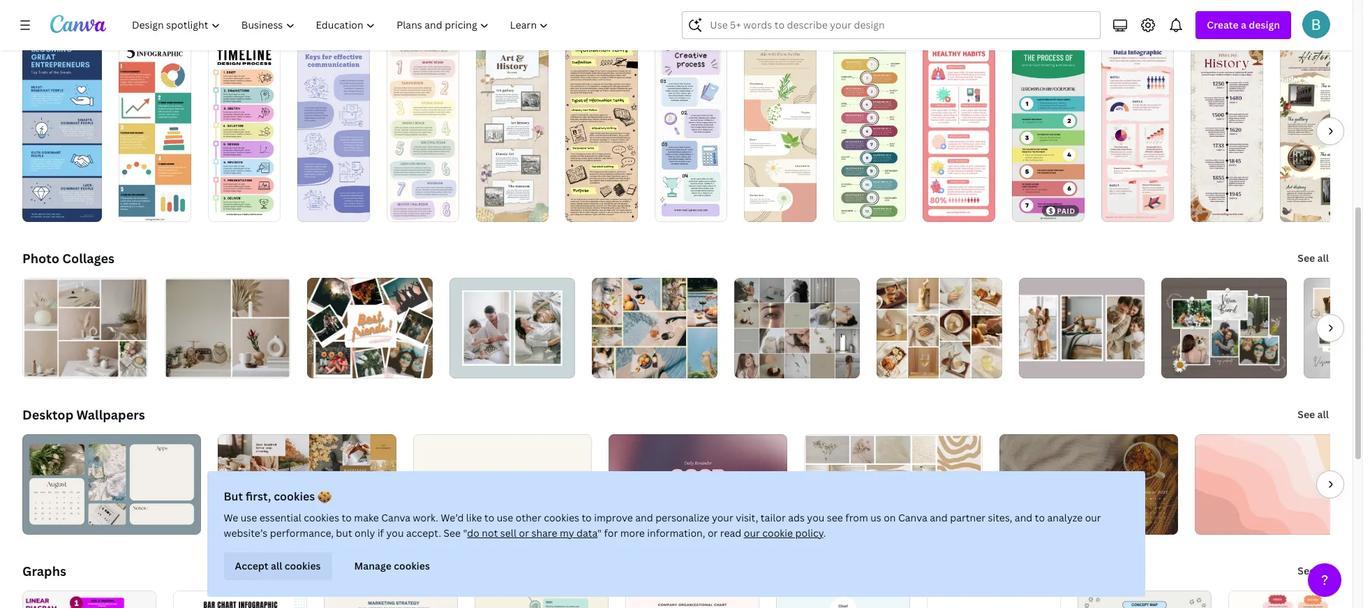 Task type: describe. For each thing, give the bounding box(es) containing it.
cookies up my
[[544, 511, 580, 524]]

our cookie policy link
[[744, 526, 824, 540]]

all for infographics
[[1318, 14, 1329, 27]]

1 and from the left
[[636, 511, 654, 524]]

website's
[[224, 526, 268, 540]]

photo collages link
[[22, 250, 114, 267]]

work.
[[413, 511, 439, 524]]

but
[[336, 526, 353, 540]]

accept all cookies
[[235, 559, 321, 572]]

accept all cookies button
[[224, 552, 332, 580]]

our inside we use essential cookies to make canva work. we'd like to use other cookies to improve and personalize your visit, tailor ads you see from us on canva and partner sites, and to analyze our website's performance, but only if you accept. see "
[[1086, 511, 1102, 524]]

see all link for desktop wallpapers
[[1297, 401, 1331, 429]]

see all link for infographics
[[1297, 7, 1331, 35]]

manage cookies button
[[343, 552, 441, 580]]

essential
[[260, 511, 302, 524]]

policy
[[796, 526, 824, 540]]

visit,
[[736, 511, 759, 524]]

other
[[516, 511, 542, 524]]

see all for graphs
[[1298, 564, 1329, 577]]

not
[[482, 526, 498, 540]]

2 and from the left
[[930, 511, 948, 524]]

photo
[[22, 250, 59, 267]]

share
[[532, 526, 558, 540]]

1 vertical spatial you
[[387, 526, 404, 540]]

performance,
[[270, 526, 334, 540]]

do not sell or share my data link
[[468, 526, 598, 540]]

wallpapers
[[76, 406, 145, 423]]

1 to from the left
[[342, 511, 352, 524]]

2 to from the left
[[485, 511, 495, 524]]

see all for photo collages
[[1298, 251, 1329, 265]]

analyze
[[1048, 511, 1083, 524]]

like
[[467, 511, 482, 524]]

manage
[[355, 559, 392, 572]]

cookies down the accept.
[[394, 559, 430, 572]]

us
[[871, 511, 882, 524]]

see all link for graphs
[[1297, 557, 1331, 585]]

create a design button
[[1196, 11, 1292, 39]]

see
[[827, 511, 844, 524]]

but first, cookies 🍪 dialog
[[207, 471, 1146, 597]]

accept.
[[407, 526, 442, 540]]

all for graphs
[[1318, 564, 1329, 577]]

1 use from the left
[[241, 511, 258, 524]]

your
[[712, 511, 734, 524]]

manage cookies
[[355, 559, 430, 572]]

create a design
[[1207, 18, 1280, 31]]

my
[[560, 526, 575, 540]]

only
[[355, 526, 376, 540]]

photo collages
[[22, 250, 114, 267]]

all for photo collages
[[1318, 251, 1329, 265]]

sites,
[[989, 511, 1013, 524]]

0 vertical spatial you
[[808, 511, 825, 524]]

🍪
[[318, 489, 332, 504]]

graphs link
[[22, 563, 66, 579]]

see for infographics
[[1298, 14, 1315, 27]]

2 canva from the left
[[899, 511, 928, 524]]

cookies down 🍪
[[304, 511, 340, 524]]

top level navigation element
[[123, 11, 561, 39]]

we
[[224, 511, 239, 524]]

but
[[224, 489, 243, 504]]

first,
[[246, 489, 271, 504]]

Search search field
[[710, 12, 1073, 38]]

see for desktop wallpapers
[[1298, 408, 1315, 421]]



Task type: vqa. For each thing, say whether or not it's contained in the screenshot.
products
no



Task type: locate. For each thing, give the bounding box(es) containing it.
to left analyze
[[1036, 511, 1046, 524]]

our
[[1086, 511, 1102, 524], [744, 526, 760, 540]]

1 horizontal spatial and
[[930, 511, 948, 524]]

brad klo image
[[1303, 10, 1331, 38]]

all for desktop wallpapers
[[1318, 408, 1329, 421]]

to up data
[[582, 511, 592, 524]]

1 horizontal spatial use
[[497, 511, 514, 524]]

0 vertical spatial our
[[1086, 511, 1102, 524]]

to up but
[[342, 511, 352, 524]]

design
[[1249, 18, 1280, 31]]

do
[[468, 526, 480, 540]]

use
[[241, 511, 258, 524], [497, 511, 514, 524]]

if
[[378, 526, 384, 540]]

None search field
[[682, 11, 1101, 39]]

1 see all link from the top
[[1297, 7, 1331, 35]]

a
[[1241, 18, 1247, 31]]

4 see all from the top
[[1298, 564, 1329, 577]]

you
[[808, 511, 825, 524], [387, 526, 404, 540]]

all inside button
[[271, 559, 283, 572]]

0 horizontal spatial and
[[636, 511, 654, 524]]

partner
[[951, 511, 986, 524]]

our right analyze
[[1086, 511, 1102, 524]]

0 horizontal spatial or
[[519, 526, 530, 540]]

or left read
[[708, 526, 718, 540]]

accept
[[235, 559, 269, 572]]

cookie
[[763, 526, 794, 540]]

for
[[605, 526, 618, 540]]

canva up if
[[382, 511, 411, 524]]

1 canva from the left
[[382, 511, 411, 524]]

personalize
[[656, 511, 710, 524]]

1 horizontal spatial canva
[[899, 511, 928, 524]]

3 see all from the top
[[1298, 408, 1329, 421]]

4 see all link from the top
[[1297, 557, 1331, 585]]

on
[[884, 511, 896, 524]]

paid
[[1057, 206, 1076, 216]]

desktop wallpapers
[[22, 406, 145, 423]]

see inside we use essential cookies to make canva work. we'd like to use other cookies to improve and personalize your visit, tailor ads you see from us on canva and partner sites, and to analyze our website's performance, but only if you accept. see "
[[444, 526, 461, 540]]

cookies
[[274, 489, 315, 504], [304, 511, 340, 524], [544, 511, 580, 524], [285, 559, 321, 572], [394, 559, 430, 572]]

see for graphs
[[1298, 564, 1315, 577]]

and right 'sites,'
[[1015, 511, 1033, 524]]

or right sell
[[519, 526, 530, 540]]

canva right on
[[899, 511, 928, 524]]

"
[[464, 526, 468, 540], [598, 526, 602, 540]]

do not sell or share my data " for more information, or read our cookie policy .
[[468, 526, 827, 540]]

0 horizontal spatial our
[[744, 526, 760, 540]]

see all for desktop wallpapers
[[1298, 408, 1329, 421]]

3 see all link from the top
[[1297, 401, 1331, 429]]

desktop wallpapers link
[[22, 406, 145, 423]]

cookies up "essential" at left bottom
[[274, 489, 315, 504]]

3 to from the left
[[582, 511, 592, 524]]

use up sell
[[497, 511, 514, 524]]

read
[[721, 526, 742, 540]]

1 vertical spatial our
[[744, 526, 760, 540]]

data
[[577, 526, 598, 540]]

1 see all from the top
[[1298, 14, 1329, 27]]

.
[[824, 526, 827, 540]]

1 " from the left
[[464, 526, 468, 540]]

desktop
[[22, 406, 73, 423]]

0 horizontal spatial canva
[[382, 511, 411, 524]]

2 " from the left
[[598, 526, 602, 540]]

sell
[[501, 526, 517, 540]]

all
[[1318, 14, 1329, 27], [1318, 251, 1329, 265], [1318, 408, 1329, 421], [271, 559, 283, 572], [1318, 564, 1329, 577]]

see all for infographics
[[1298, 14, 1329, 27]]

more
[[621, 526, 645, 540]]

or
[[519, 526, 530, 540], [708, 526, 718, 540]]

0 horizontal spatial you
[[387, 526, 404, 540]]

tailor
[[761, 511, 786, 524]]

infographics link
[[22, 13, 99, 29]]

2 see all link from the top
[[1297, 244, 1331, 272]]

2 horizontal spatial and
[[1015, 511, 1033, 524]]

we use essential cookies to make canva work. we'd like to use other cookies to improve and personalize your visit, tailor ads you see from us on canva and partner sites, and to analyze our website's performance, but only if you accept. see "
[[224, 511, 1102, 540]]

see for photo collages
[[1298, 251, 1315, 265]]

see all link
[[1297, 7, 1331, 35], [1297, 244, 1331, 272], [1297, 401, 1331, 429], [1297, 557, 1331, 585]]

1 horizontal spatial our
[[1086, 511, 1102, 524]]

" down the "like"
[[464, 526, 468, 540]]

you right if
[[387, 526, 404, 540]]

0 horizontal spatial use
[[241, 511, 258, 524]]

1 horizontal spatial "
[[598, 526, 602, 540]]

graphs
[[22, 563, 66, 579]]

to
[[342, 511, 352, 524], [485, 511, 495, 524], [582, 511, 592, 524], [1036, 511, 1046, 524]]

improve
[[595, 511, 633, 524]]

0 horizontal spatial "
[[464, 526, 468, 540]]

see all
[[1298, 14, 1329, 27], [1298, 251, 1329, 265], [1298, 408, 1329, 421], [1298, 564, 1329, 577]]

" left for
[[598, 526, 602, 540]]

we'd
[[441, 511, 464, 524]]

and left partner
[[930, 511, 948, 524]]

2 see all from the top
[[1298, 251, 1329, 265]]

you up the policy
[[808, 511, 825, 524]]

create
[[1207, 18, 1239, 31]]

and
[[636, 511, 654, 524], [930, 511, 948, 524], [1015, 511, 1033, 524]]

see
[[1298, 14, 1315, 27], [1298, 251, 1315, 265], [1298, 408, 1315, 421], [444, 526, 461, 540], [1298, 564, 1315, 577]]

3 and from the left
[[1015, 511, 1033, 524]]

infographics
[[22, 13, 99, 29]]

collages
[[62, 250, 114, 267]]

from
[[846, 511, 869, 524]]

cookies down the performance, at the bottom of the page
[[285, 559, 321, 572]]

" inside we use essential cookies to make canva work. we'd like to use other cookies to improve and personalize your visit, tailor ads you see from us on canva and partner sites, and to analyze our website's performance, but only if you accept. see "
[[464, 526, 468, 540]]

use up the website's
[[241, 511, 258, 524]]

1 horizontal spatial or
[[708, 526, 718, 540]]

make
[[354, 511, 379, 524]]

1 horizontal spatial you
[[808, 511, 825, 524]]

and up do not sell or share my data " for more information, or read our cookie policy .
[[636, 511, 654, 524]]

1 or from the left
[[519, 526, 530, 540]]

2 use from the left
[[497, 511, 514, 524]]

4 to from the left
[[1036, 511, 1046, 524]]

information,
[[648, 526, 706, 540]]

see all link for photo collages
[[1297, 244, 1331, 272]]

ads
[[789, 511, 805, 524]]

to right the "like"
[[485, 511, 495, 524]]

but first, cookies 🍪
[[224, 489, 332, 504]]

canva
[[382, 511, 411, 524], [899, 511, 928, 524]]

2 or from the left
[[708, 526, 718, 540]]

our down visit,
[[744, 526, 760, 540]]



